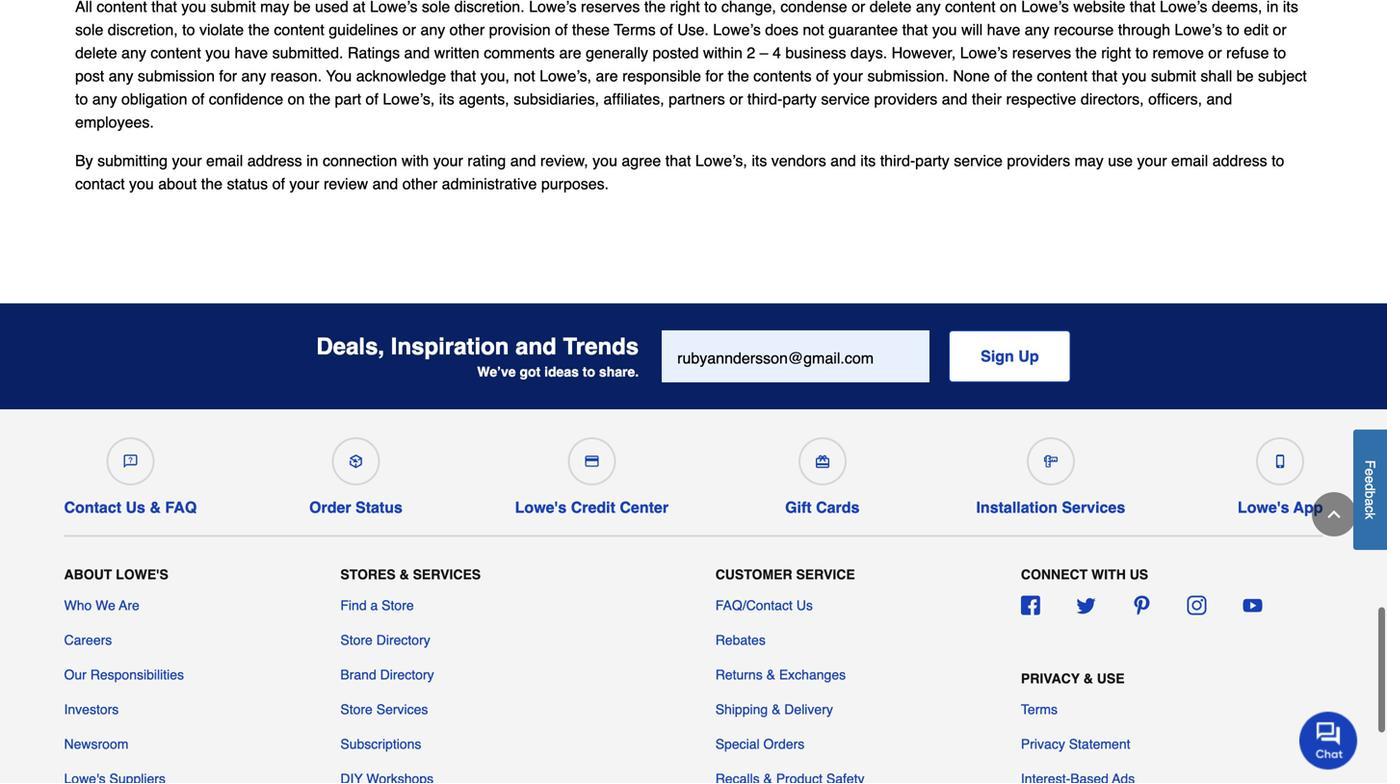 Task type: vqa. For each thing, say whether or not it's contained in the screenshot.
topmost Terms
yes



Task type: locate. For each thing, give the bounding box(es) containing it.
0 horizontal spatial are
[[559, 44, 582, 62]]

business
[[786, 44, 847, 62]]

1 vertical spatial providers
[[1007, 152, 1071, 170]]

privacy up terms link
[[1021, 671, 1080, 687]]

rebates link
[[716, 631, 766, 650]]

privacy down terms link
[[1021, 737, 1066, 752]]

you up the violate
[[181, 0, 206, 15]]

0 vertical spatial a
[[1363, 498, 1378, 506]]

& for returns & exchanges
[[767, 667, 776, 683]]

you,
[[481, 67, 510, 85]]

k
[[1363, 513, 1378, 519]]

lowe's up are
[[116, 567, 168, 582]]

responsible
[[623, 67, 701, 85]]

to down deems,
[[1227, 21, 1240, 39]]

0 horizontal spatial address
[[247, 152, 302, 170]]

directors,
[[1081, 90, 1144, 108]]

e up d
[[1363, 468, 1378, 476]]

1 vertical spatial delete
[[75, 44, 117, 62]]

2 email from the left
[[1172, 152, 1209, 170]]

1 horizontal spatial delete
[[870, 0, 912, 15]]

right up use.
[[670, 0, 700, 15]]

in up edit
[[1267, 0, 1279, 15]]

that up directors,
[[1092, 67, 1118, 85]]

1 horizontal spatial submit
[[1151, 67, 1197, 85]]

third- inside all content that you submit may be used at lowe's sole discretion. lowe's reserves the right to change, condense or delete any content on lowe's website that lowe's deems, in its sole discretion, to violate the content guidelines or any other provision of these terms of use. lowe's does not guarantee that you will have any recourse through lowe's to edit or delete any content you have submitted. ratings and written comments are generally posted within 2 – 4 business days. however, lowe's reserves the right to remove or refuse to post any submission for any reason. you acknowledge that you, not lowe's, are responsible for the contents of your submission. none of the content that you submit shall be subject to any obligation of confidence on the part of lowe's, its agents, subsidiaries, affiliates, partners or third-party service providers and their respective directors, officers, and employees.
[[748, 90, 783, 108]]

and right vendors on the right of the page
[[831, 152, 857, 170]]

lowe's down change,
[[713, 21, 761, 39]]

c
[[1363, 506, 1378, 513]]

0 vertical spatial right
[[670, 0, 700, 15]]

generally
[[586, 44, 649, 62]]

service
[[821, 90, 870, 108], [954, 152, 1003, 170]]

to down subject in the top right of the page
[[1272, 152, 1285, 170]]

by submitting your email address in connection with your rating and review, you agree that lowe's, its vendors and its third-party service providers may use your email address to contact you about the status of your review and other administrative purposes.
[[75, 152, 1285, 193]]

services up 'connect with us'
[[1062, 499, 1126, 517]]

directory for brand directory
[[380, 667, 434, 683]]

0 vertical spatial reserves
[[581, 0, 640, 15]]

installation services link
[[977, 430, 1126, 517]]

0 vertical spatial lowe's,
[[540, 67, 592, 85]]

contact us & faq link
[[64, 430, 197, 517]]

1 vertical spatial not
[[514, 67, 535, 85]]

lowe's left app
[[1238, 499, 1290, 517]]

are
[[559, 44, 582, 62], [596, 67, 618, 85]]

0 vertical spatial providers
[[874, 90, 938, 108]]

address up status
[[247, 152, 302, 170]]

cards
[[816, 499, 860, 517]]

any right post
[[109, 67, 133, 85]]

2 horizontal spatial lowe's,
[[696, 152, 748, 170]]

email down officers,
[[1172, 152, 1209, 170]]

submitted.
[[272, 44, 343, 62]]

remove
[[1153, 44, 1204, 62]]

1 vertical spatial store
[[341, 633, 373, 648]]

1 vertical spatial third-
[[880, 152, 916, 170]]

or up 'shall'
[[1209, 44, 1222, 62]]

1 horizontal spatial in
[[1267, 0, 1279, 15]]

are down these
[[559, 44, 582, 62]]

gift card image
[[816, 455, 829, 468]]

1 vertical spatial in
[[307, 152, 319, 170]]

shipping & delivery
[[716, 702, 833, 717]]

within
[[703, 44, 743, 62]]

providers down the respective
[[1007, 152, 1071, 170]]

not down condense on the right top
[[803, 21, 825, 39]]

submission
[[138, 67, 215, 85]]

right
[[670, 0, 700, 15], [1102, 44, 1132, 62]]

deals, inspiration and trends we've got ideas to share.
[[316, 334, 639, 379]]

services for installation services
[[1062, 499, 1126, 517]]

b
[[1363, 491, 1378, 499]]

0 horizontal spatial have
[[235, 44, 268, 62]]

of inside by submitting your email address in connection with your rating and review, you agree that lowe's, its vendors and its third-party service providers may use your email address to contact you about the status of your review and other administrative purposes.
[[272, 175, 285, 193]]

right down "through"
[[1102, 44, 1132, 62]]

1 vertical spatial other
[[403, 175, 438, 193]]

store down brand
[[341, 702, 373, 717]]

1 horizontal spatial email
[[1172, 152, 1209, 170]]

lowe's inside "link"
[[1238, 499, 1290, 517]]

lowe's,
[[540, 67, 592, 85], [383, 90, 435, 108], [696, 152, 748, 170]]

0 horizontal spatial right
[[670, 0, 700, 15]]

delete up 'guarantee'
[[870, 0, 912, 15]]

directory inside "link"
[[377, 633, 430, 648]]

1 vertical spatial service
[[954, 152, 1003, 170]]

1 vertical spatial directory
[[380, 667, 434, 683]]

your right with on the top of page
[[433, 152, 463, 170]]

on down reason.
[[288, 90, 305, 108]]

are
[[119, 598, 140, 613]]

party down contents
[[783, 90, 817, 108]]

service down their
[[954, 152, 1003, 170]]

& right the stores
[[400, 567, 409, 582]]

or
[[852, 0, 866, 15], [403, 21, 416, 39], [1273, 21, 1287, 39], [1209, 44, 1222, 62], [730, 90, 743, 108]]

your right 'use'
[[1138, 152, 1168, 170]]

app
[[1294, 499, 1324, 517]]

in inside by submitting your email address in connection with your rating and review, you agree that lowe's, its vendors and its third-party service providers may use your email address to contact you about the status of your review and other administrative purposes.
[[307, 152, 319, 170]]

0 vertical spatial party
[[783, 90, 817, 108]]

& right returns
[[767, 667, 776, 683]]

0 horizontal spatial a
[[371, 598, 378, 613]]

shipping
[[716, 702, 768, 717]]

0 horizontal spatial in
[[307, 152, 319, 170]]

customer care image
[[124, 455, 137, 468]]

comments
[[484, 44, 555, 62]]

you left agree
[[593, 152, 618, 170]]

delete up post
[[75, 44, 117, 62]]

condense
[[781, 0, 848, 15]]

0 horizontal spatial lowe's,
[[383, 90, 435, 108]]

have right the will
[[987, 21, 1021, 39]]

by
[[75, 152, 93, 170]]

lowe's, inside by submitting your email address in connection with your rating and review, you agree that lowe's, its vendors and its third-party service providers may use your email address to contact you about the status of your review and other administrative purposes.
[[696, 152, 748, 170]]

investors link
[[64, 700, 119, 719]]

4
[[773, 44, 781, 62]]

store inside "link"
[[341, 633, 373, 648]]

you up directors,
[[1122, 67, 1147, 85]]

sign
[[981, 347, 1015, 365]]

third- down contents
[[748, 90, 783, 108]]

1 vertical spatial be
[[1237, 67, 1254, 85]]

0 vertical spatial sole
[[422, 0, 450, 15]]

obligation
[[121, 90, 187, 108]]

1 vertical spatial right
[[1102, 44, 1132, 62]]

for down within
[[706, 67, 724, 85]]

1 vertical spatial submit
[[1151, 67, 1197, 85]]

contents
[[754, 67, 812, 85]]

lowe's, up subsidiaries,
[[540, 67, 592, 85]]

1 vertical spatial are
[[596, 67, 618, 85]]

& left use
[[1084, 671, 1094, 687]]

1 vertical spatial us
[[797, 598, 813, 613]]

0 horizontal spatial on
[[288, 90, 305, 108]]

0 horizontal spatial delete
[[75, 44, 117, 62]]

0 vertical spatial directory
[[377, 633, 430, 648]]

to down post
[[75, 90, 88, 108]]

1 horizontal spatial terms
[[1021, 702, 1058, 717]]

terms inside all content that you submit may be used at lowe's sole discretion. lowe's reserves the right to change, condense or delete any content on lowe's website that lowe's deems, in its sole discretion, to violate the content guidelines or any other provision of these terms of use. lowe's does not guarantee that you will have any recourse through lowe's to edit or delete any content you have submitted. ratings and written comments are generally posted within 2 – 4 business days. however, lowe's reserves the right to remove or refuse to post any submission for any reason. you acknowledge that you, not lowe's, are responsible for the contents of your submission. none of the content that you submit shall be subject to any obligation of confidence on the part of lowe's, its agents, subsidiaries, affiliates, partners or third-party service providers and their respective directors, officers, and employees.
[[614, 21, 656, 39]]

returns & exchanges
[[716, 667, 846, 683]]

0 horizontal spatial submit
[[211, 0, 256, 15]]

lowe's up "through"
[[1160, 0, 1208, 15]]

0 vertical spatial us
[[126, 499, 145, 517]]

may inside by submitting your email address in connection with your rating and review, you agree that lowe's, its vendors and its third-party service providers may use your email address to contact you about the status of your review and other administrative purposes.
[[1075, 152, 1104, 170]]

providers down submission. on the right top of the page
[[874, 90, 938, 108]]

0 horizontal spatial sole
[[75, 21, 103, 39]]

0 vertical spatial services
[[1062, 499, 1126, 517]]

directory up brand directory link
[[377, 633, 430, 648]]

store for directory
[[341, 633, 373, 648]]

0 horizontal spatial service
[[821, 90, 870, 108]]

that right agree
[[666, 152, 691, 170]]

1 horizontal spatial service
[[954, 152, 1003, 170]]

rebates
[[716, 633, 766, 648]]

the
[[645, 0, 666, 15], [248, 21, 270, 39], [1076, 44, 1097, 62], [728, 67, 749, 85], [1012, 67, 1033, 85], [309, 90, 331, 108], [201, 175, 223, 193]]

1 horizontal spatial not
[[803, 21, 825, 39]]

0 horizontal spatial may
[[260, 0, 289, 15]]

discretion.
[[455, 0, 525, 15]]

us right "contact"
[[126, 499, 145, 517]]

these
[[572, 21, 610, 39]]

for up confidence
[[219, 67, 237, 85]]

1 vertical spatial on
[[288, 90, 305, 108]]

2 vertical spatial store
[[341, 702, 373, 717]]

dimensions image
[[1044, 455, 1058, 468]]

1 horizontal spatial third-
[[880, 152, 916, 170]]

lowe's up provision
[[529, 0, 577, 15]]

0 horizontal spatial us
[[126, 499, 145, 517]]

1 vertical spatial privacy
[[1021, 737, 1066, 752]]

lowe's, down partners
[[696, 152, 748, 170]]

a right find
[[371, 598, 378, 613]]

shipping & delivery link
[[716, 700, 833, 719]]

1 horizontal spatial a
[[1363, 498, 1378, 506]]

terms down privacy & use
[[1021, 702, 1058, 717]]

1 vertical spatial a
[[371, 598, 378, 613]]

faq/contact
[[716, 598, 793, 613]]

order status
[[309, 499, 403, 517]]

on
[[1000, 0, 1017, 15], [288, 90, 305, 108]]

to inside deals, inspiration and trends we've got ideas to share.
[[583, 364, 596, 379]]

us for contact
[[126, 499, 145, 517]]

violate
[[199, 21, 244, 39]]

1 vertical spatial services
[[413, 567, 481, 582]]

the up posted
[[645, 0, 666, 15]]

faq
[[165, 499, 197, 517]]

other down with on the top of page
[[403, 175, 438, 193]]

0 horizontal spatial be
[[294, 0, 311, 15]]

0 vertical spatial on
[[1000, 0, 1017, 15]]

&
[[150, 499, 161, 517], [400, 567, 409, 582], [767, 667, 776, 683], [1084, 671, 1094, 687], [772, 702, 781, 717]]

2 vertical spatial lowe's,
[[696, 152, 748, 170]]

its left vendors on the right of the page
[[752, 152, 767, 170]]

0 vertical spatial be
[[294, 0, 311, 15]]

lowe's left credit
[[515, 499, 567, 517]]

1 vertical spatial reserves
[[1013, 44, 1072, 62]]

that
[[151, 0, 177, 15], [1130, 0, 1156, 15], [903, 21, 928, 39], [451, 67, 476, 85], [1092, 67, 1118, 85], [666, 152, 691, 170]]

0 horizontal spatial terms
[[614, 21, 656, 39]]

submit up the violate
[[211, 0, 256, 15]]

privacy inside privacy statement link
[[1021, 737, 1066, 752]]

its
[[1283, 0, 1299, 15], [439, 90, 455, 108], [752, 152, 767, 170], [861, 152, 876, 170]]

1 vertical spatial party
[[916, 152, 950, 170]]

0 vertical spatial privacy
[[1021, 671, 1080, 687]]

that up however,
[[903, 21, 928, 39]]

1 horizontal spatial have
[[987, 21, 1021, 39]]

services for store services
[[377, 702, 428, 717]]

1 horizontal spatial address
[[1213, 152, 1268, 170]]

service down days.
[[821, 90, 870, 108]]

any down discretion,
[[121, 44, 146, 62]]

third-
[[748, 90, 783, 108], [880, 152, 916, 170]]

& left delivery at the right
[[772, 702, 781, 717]]

you left the will
[[933, 21, 957, 39]]

other inside all content that you submit may be used at lowe's sole discretion. lowe's reserves the right to change, condense or delete any content on lowe's website that lowe's deems, in its sole discretion, to violate the content guidelines or any other provision of these terms of use. lowe's does not guarantee that you will have any recourse through lowe's to edit or delete any content you have submitted. ratings and written comments are generally posted within 2 – 4 business days. however, lowe's reserves the right to remove or refuse to post any submission for any reason. you acknowledge that you, not lowe's, are responsible for the contents of your submission. none of the content that you submit shall be subject to any obligation of confidence on the part of lowe's, its agents, subsidiaries, affiliates, partners or third-party service providers and their respective directors, officers, and employees.
[[450, 21, 485, 39]]

1 privacy from the top
[[1021, 671, 1080, 687]]

reserves up the respective
[[1013, 44, 1072, 62]]

privacy
[[1021, 671, 1080, 687], [1021, 737, 1066, 752]]

party
[[783, 90, 817, 108], [916, 152, 950, 170]]

2 vertical spatial services
[[377, 702, 428, 717]]

& left "faq"
[[150, 499, 161, 517]]

address
[[247, 152, 302, 170], [1213, 152, 1268, 170]]

providers inside by submitting your email address in connection with your rating and review, you agree that lowe's, its vendors and its third-party service providers may use your email address to contact you about the status of your review and other administrative purposes.
[[1007, 152, 1071, 170]]

and inside deals, inspiration and trends we've got ideas to share.
[[516, 334, 557, 360]]

1 horizontal spatial be
[[1237, 67, 1254, 85]]

1 horizontal spatial party
[[916, 152, 950, 170]]

1 horizontal spatial for
[[706, 67, 724, 85]]

content up the will
[[945, 0, 996, 15]]

0 horizontal spatial for
[[219, 67, 237, 85]]

that up "through"
[[1130, 0, 1156, 15]]

providers
[[874, 90, 938, 108], [1007, 152, 1071, 170]]

1 vertical spatial terms
[[1021, 702, 1058, 717]]

review
[[324, 175, 368, 193]]

e
[[1363, 468, 1378, 476], [1363, 476, 1378, 483]]

used
[[315, 0, 349, 15]]

1 horizontal spatial other
[[450, 21, 485, 39]]

delete
[[870, 0, 912, 15], [75, 44, 117, 62]]

may
[[260, 0, 289, 15], [1075, 152, 1104, 170]]

0 vertical spatial third-
[[748, 90, 783, 108]]

of right status
[[272, 175, 285, 193]]

0 vertical spatial may
[[260, 0, 289, 15]]

any up written
[[421, 21, 445, 39]]

2 privacy from the top
[[1021, 737, 1066, 752]]

1 vertical spatial sole
[[75, 21, 103, 39]]

1 horizontal spatial us
[[797, 598, 813, 613]]

sole up written
[[422, 0, 450, 15]]

0 vertical spatial have
[[987, 21, 1021, 39]]

about
[[64, 567, 112, 582]]

0 horizontal spatial third-
[[748, 90, 783, 108]]

0 horizontal spatial providers
[[874, 90, 938, 108]]

services down brand directory link
[[377, 702, 428, 717]]

lowe's
[[370, 0, 418, 15], [529, 0, 577, 15], [1022, 0, 1069, 15], [1160, 0, 1208, 15], [713, 21, 761, 39], [1175, 21, 1223, 39], [961, 44, 1008, 62]]

1 horizontal spatial may
[[1075, 152, 1104, 170]]

privacy statement
[[1021, 737, 1131, 752]]

1 vertical spatial lowe's,
[[383, 90, 435, 108]]

lowe's, down acknowledge
[[383, 90, 435, 108]]

party inside all content that you submit may be used at lowe's sole discretion. lowe's reserves the right to change, condense or delete any content on lowe's website that lowe's deems, in its sole discretion, to violate the content guidelines or any other provision of these terms of use. lowe's does not guarantee that you will have any recourse through lowe's to edit or delete any content you have submitted. ratings and written comments are generally posted within 2 – 4 business days. however, lowe's reserves the right to remove or refuse to post any submission for any reason. you acknowledge that you, not lowe's, are responsible for the contents of your submission. none of the content that you submit shall be subject to any obligation of confidence on the part of lowe's, its agents, subsidiaries, affiliates, partners or third-party service providers and their respective directors, officers, and employees.
[[783, 90, 817, 108]]

2 horizontal spatial lowe's
[[1238, 499, 1290, 517]]

any left recourse
[[1025, 21, 1050, 39]]

0 vertical spatial terms
[[614, 21, 656, 39]]

connect
[[1021, 567, 1088, 582]]

us
[[1130, 567, 1149, 582]]

0 horizontal spatial email
[[206, 152, 243, 170]]

stores & services
[[341, 567, 481, 582]]

1 vertical spatial may
[[1075, 152, 1104, 170]]

0 vertical spatial service
[[821, 90, 870, 108]]

gift cards
[[785, 499, 860, 517]]

address down 'shall'
[[1213, 152, 1268, 170]]

statement
[[1069, 737, 1131, 752]]

privacy for privacy statement
[[1021, 737, 1066, 752]]

1 horizontal spatial lowe's,
[[540, 67, 592, 85]]

returns & exchanges link
[[716, 665, 846, 685]]

content
[[97, 0, 147, 15], [945, 0, 996, 15], [274, 21, 325, 39], [151, 44, 201, 62], [1037, 67, 1088, 85]]

or up 'guarantee'
[[852, 0, 866, 15]]

the right about
[[201, 175, 223, 193]]

post
[[75, 67, 104, 85]]

email up status
[[206, 152, 243, 170]]

0 horizontal spatial other
[[403, 175, 438, 193]]

sole down all
[[75, 21, 103, 39]]

0 vertical spatial are
[[559, 44, 582, 62]]

service inside by submitting your email address in connection with your rating and review, you agree that lowe's, its vendors and its third-party service providers may use your email address to contact you about the status of your review and other administrative purposes.
[[954, 152, 1003, 170]]

1 horizontal spatial providers
[[1007, 152, 1071, 170]]

0 vertical spatial other
[[450, 21, 485, 39]]

0 vertical spatial submit
[[211, 0, 256, 15]]

terms
[[614, 21, 656, 39], [1021, 702, 1058, 717]]



Task type: describe. For each thing, give the bounding box(es) containing it.
a inside button
[[1363, 498, 1378, 506]]

terms link
[[1021, 700, 1058, 719]]

of up their
[[995, 67, 1007, 85]]

faq/contact us
[[716, 598, 813, 613]]

up
[[1019, 347, 1039, 365]]

gift
[[785, 499, 812, 517]]

may inside all content that you submit may be used at lowe's sole discretion. lowe's reserves the right to change, condense or delete any content on lowe's website that lowe's deems, in its sole discretion, to violate the content guidelines or any other provision of these terms of use. lowe's does not guarantee that you will have any recourse through lowe's to edit or delete any content you have submitted. ratings and written comments are generally posted within 2 – 4 business days. however, lowe's reserves the right to remove or refuse to post any submission for any reason. you acknowledge that you, not lowe's, are responsible for the contents of your submission. none of the content that you submit shall be subject to any obligation of confidence on the part of lowe's, its agents, subsidiaries, affiliates, partners or third-party service providers and their respective directors, officers, and employees.
[[260, 0, 289, 15]]

0 horizontal spatial reserves
[[581, 0, 640, 15]]

guidelines
[[329, 21, 398, 39]]

providers inside all content that you submit may be used at lowe's sole discretion. lowe's reserves the right to change, condense or delete any content on lowe's website that lowe's deems, in its sole discretion, to violate the content guidelines or any other provision of these terms of use. lowe's does not guarantee that you will have any recourse through lowe's to edit or delete any content you have submitted. ratings and written comments are generally posted within 2 – 4 business days. however, lowe's reserves the right to remove or refuse to post any submission for any reason. you acknowledge that you, not lowe's, are responsible for the contents of your submission. none of the content that you submit shall be subject to any obligation of confidence on the part of lowe's, its agents, subsidiaries, affiliates, partners or third-party service providers and their respective directors, officers, and employees.
[[874, 90, 938, 108]]

that inside by submitting your email address in connection with your rating and review, you agree that lowe's, its vendors and its third-party service providers may use your email address to contact you about the status of your review and other administrative purposes.
[[666, 152, 691, 170]]

& for shipping & delivery
[[772, 702, 781, 717]]

the up the respective
[[1012, 67, 1033, 85]]

brand directory
[[341, 667, 434, 683]]

acknowledge
[[356, 67, 446, 85]]

store for services
[[341, 702, 373, 717]]

of down business
[[816, 67, 829, 85]]

us for faq/contact
[[797, 598, 813, 613]]

privacy & use
[[1021, 671, 1125, 687]]

part
[[335, 90, 361, 108]]

gift cards link
[[781, 430, 864, 517]]

privacy for privacy & use
[[1021, 671, 1080, 687]]

faq/contact us link
[[716, 596, 813, 615]]

sign up form
[[662, 331, 1071, 383]]

contact
[[64, 499, 121, 517]]

your up about
[[172, 152, 202, 170]]

brand
[[341, 667, 377, 683]]

website
[[1074, 0, 1126, 15]]

reason.
[[271, 67, 322, 85]]

lowe's up remove
[[1175, 21, 1223, 39]]

lowe's down the will
[[961, 44, 1008, 62]]

chat invite button image
[[1300, 711, 1359, 770]]

youtube image
[[1243, 596, 1263, 615]]

scroll to top element
[[1312, 492, 1357, 537]]

responsibilities
[[90, 667, 184, 683]]

service
[[796, 567, 855, 582]]

lowe's up recourse
[[1022, 0, 1069, 15]]

administrative
[[442, 175, 537, 193]]

pickup image
[[349, 455, 363, 468]]

1 horizontal spatial are
[[596, 67, 618, 85]]

chevron up image
[[1325, 505, 1344, 524]]

1 e from the top
[[1363, 468, 1378, 476]]

review,
[[541, 152, 589, 170]]

orders
[[764, 737, 805, 752]]

its left the agents,
[[439, 90, 455, 108]]

careers link
[[64, 631, 112, 650]]

to left the violate
[[182, 21, 195, 39]]

of up posted
[[660, 21, 673, 39]]

& for stores & services
[[400, 567, 409, 582]]

lowe's for lowe's app
[[1238, 499, 1290, 517]]

instagram image
[[1188, 596, 1207, 615]]

that up discretion,
[[151, 0, 177, 15]]

f e e d b a c k button
[[1354, 430, 1388, 550]]

status
[[356, 499, 403, 517]]

content up 'submission'
[[151, 44, 201, 62]]

of right the part
[[366, 90, 379, 108]]

shall
[[1201, 67, 1233, 85]]

connect with us
[[1021, 567, 1149, 582]]

submission.
[[868, 67, 949, 85]]

to up subject in the top right of the page
[[1274, 44, 1287, 62]]

1 horizontal spatial right
[[1102, 44, 1132, 62]]

we
[[96, 598, 116, 613]]

vendors
[[772, 152, 827, 170]]

lowe's app
[[1238, 499, 1324, 517]]

the inside by submitting your email address in connection with your rating and review, you agree that lowe's, its vendors and its third-party service providers may use your email address to contact you about the status of your review and other administrative purposes.
[[201, 175, 223, 193]]

ideas
[[545, 364, 579, 379]]

2 e from the top
[[1363, 476, 1378, 483]]

0 vertical spatial store
[[382, 598, 414, 613]]

1 address from the left
[[247, 152, 302, 170]]

installation services
[[977, 499, 1126, 517]]

or right edit
[[1273, 21, 1287, 39]]

the left the part
[[309, 90, 331, 108]]

content up the submitted.
[[274, 21, 325, 39]]

content up the respective
[[1037, 67, 1088, 85]]

purposes.
[[541, 175, 609, 193]]

third- inside by submitting your email address in connection with your rating and review, you agree that lowe's, its vendors and its third-party service providers may use your email address to contact you about the status of your review and other administrative purposes.
[[880, 152, 916, 170]]

any up employees. at left
[[92, 90, 117, 108]]

trends
[[563, 334, 639, 360]]

twitter image
[[1077, 596, 1096, 615]]

lowe's for lowe's credit center
[[515, 499, 567, 517]]

find
[[341, 598, 367, 613]]

got
[[520, 364, 541, 379]]

sign up button
[[949, 331, 1071, 383]]

1 email from the left
[[206, 152, 243, 170]]

subscriptions link
[[341, 735, 422, 754]]

with
[[1092, 567, 1126, 582]]

lowe's right at
[[370, 0, 418, 15]]

about lowe's
[[64, 567, 168, 582]]

& for privacy & use
[[1084, 671, 1094, 687]]

and down the connection at the left of page
[[373, 175, 398, 193]]

the down recourse
[[1076, 44, 1097, 62]]

1 horizontal spatial on
[[1000, 0, 1017, 15]]

0 horizontal spatial not
[[514, 67, 535, 85]]

and down none
[[942, 90, 968, 108]]

order status link
[[309, 430, 403, 517]]

your left review
[[289, 175, 319, 193]]

share.
[[599, 364, 639, 379]]

special orders
[[716, 737, 805, 752]]

the down 2
[[728, 67, 749, 85]]

you
[[326, 67, 352, 85]]

we've
[[477, 364, 516, 379]]

the right the violate
[[248, 21, 270, 39]]

lowe's credit center
[[515, 499, 669, 517]]

and up acknowledge
[[404, 44, 430, 62]]

subscriptions
[[341, 737, 422, 752]]

1 for from the left
[[219, 67, 237, 85]]

1 horizontal spatial sole
[[422, 0, 450, 15]]

recourse
[[1054, 21, 1114, 39]]

your inside all content that you submit may be used at lowe's sole discretion. lowe's reserves the right to change, condense or delete any content on lowe's website that lowe's deems, in its sole discretion, to violate the content guidelines or any other provision of these terms of use. lowe's does not guarantee that you will have any recourse through lowe's to edit or delete any content you have submitted. ratings and written comments are generally posted within 2 – 4 business days. however, lowe's reserves the right to remove or refuse to post any submission for any reason. you acknowledge that you, not lowe's, are responsible for the contents of your submission. none of the content that you submit shall be subject to any obligation of confidence on the part of lowe's, its agents, subsidiaries, affiliates, partners or third-party service providers and their respective directors, officers, and employees.
[[833, 67, 863, 85]]

rating
[[468, 152, 506, 170]]

customer
[[716, 567, 793, 582]]

2 for from the left
[[706, 67, 724, 85]]

0 horizontal spatial lowe's
[[116, 567, 168, 582]]

any up however,
[[916, 0, 941, 15]]

newsroom
[[64, 737, 129, 752]]

directory for store directory
[[377, 633, 430, 648]]

store services
[[341, 702, 428, 717]]

that down written
[[451, 67, 476, 85]]

subject
[[1259, 67, 1307, 85]]

to up use.
[[705, 0, 717, 15]]

privacy statement link
[[1021, 735, 1131, 754]]

guarantee
[[829, 21, 898, 39]]

discretion,
[[108, 21, 178, 39]]

exchanges
[[779, 667, 846, 683]]

of down 'submission'
[[192, 90, 205, 108]]

brand directory link
[[341, 665, 434, 685]]

to inside by submitting your email address in connection with your rating and review, you agree that lowe's, its vendors and its third-party service providers may use your email address to contact you about the status of your review and other administrative purposes.
[[1272, 152, 1285, 170]]

inspiration
[[391, 334, 509, 360]]

d
[[1363, 483, 1378, 491]]

however,
[[892, 44, 956, 62]]

refuse
[[1227, 44, 1270, 62]]

our
[[64, 667, 87, 683]]

special orders link
[[716, 735, 805, 754]]

store services link
[[341, 700, 428, 719]]

of left these
[[555, 21, 568, 39]]

investors
[[64, 702, 119, 717]]

at
[[353, 0, 366, 15]]

2
[[747, 44, 756, 62]]

content up discretion,
[[97, 0, 147, 15]]

its right deems,
[[1283, 0, 1299, 15]]

you down submitting
[[129, 175, 154, 193]]

or right guidelines
[[403, 21, 416, 39]]

contact
[[75, 175, 125, 193]]

facebook image
[[1021, 596, 1041, 615]]

center
[[620, 499, 669, 517]]

or right partners
[[730, 90, 743, 108]]

0 vertical spatial delete
[[870, 0, 912, 15]]

and down 'shall'
[[1207, 90, 1233, 108]]

its right vendors on the right of the page
[[861, 152, 876, 170]]

find a store link
[[341, 596, 414, 615]]

party inside by submitting your email address in connection with your rating and review, you agree that lowe's, its vendors and its third-party service providers may use your email address to contact you about the status of your review and other administrative purposes.
[[916, 152, 950, 170]]

credit card image
[[585, 455, 599, 468]]

returns
[[716, 667, 763, 683]]

store directory link
[[341, 631, 430, 650]]

any up confidence
[[241, 67, 266, 85]]

in inside all content that you submit may be used at lowe's sole discretion. lowe's reserves the right to change, condense or delete any content on lowe's website that lowe's deems, in its sole discretion, to violate the content guidelines or any other provision of these terms of use. lowe's does not guarantee that you will have any recourse through lowe's to edit or delete any content you have submitted. ratings and written comments are generally posted within 2 – 4 business days. however, lowe's reserves the right to remove or refuse to post any submission for any reason. you acknowledge that you, not lowe's, are responsible for the contents of your submission. none of the content that you submit shall be subject to any obligation of confidence on the part of lowe's, its agents, subsidiaries, affiliates, partners or third-party service providers and their respective directors, officers, and employees.
[[1267, 0, 1279, 15]]

who we are link
[[64, 596, 140, 615]]

newsroom link
[[64, 735, 129, 754]]

our responsibilities link
[[64, 665, 184, 685]]

mobile image
[[1274, 455, 1288, 468]]

posted
[[653, 44, 699, 62]]

Email Address email field
[[662, 331, 930, 383]]

officers,
[[1149, 90, 1203, 108]]

pinterest image
[[1132, 596, 1152, 615]]

careers
[[64, 633, 112, 648]]

edit
[[1244, 21, 1269, 39]]

1 horizontal spatial reserves
[[1013, 44, 1072, 62]]

agree
[[622, 152, 661, 170]]

1 vertical spatial have
[[235, 44, 268, 62]]

service inside all content that you submit may be used at lowe's sole discretion. lowe's reserves the right to change, condense or delete any content on lowe's website that lowe's deems, in its sole discretion, to violate the content guidelines or any other provision of these terms of use. lowe's does not guarantee that you will have any recourse through lowe's to edit or delete any content you have submitted. ratings and written comments are generally posted within 2 – 4 business days. however, lowe's reserves the right to remove or refuse to post any submission for any reason. you acknowledge that you, not lowe's, are responsible for the contents of your submission. none of the content that you submit shall be subject to any obligation of confidence on the part of lowe's, its agents, subsidiaries, affiliates, partners or third-party service providers and their respective directors, officers, and employees.
[[821, 90, 870, 108]]

you down the violate
[[205, 44, 230, 62]]

2 address from the left
[[1213, 152, 1268, 170]]

and right the rating
[[511, 152, 536, 170]]

other inside by submitting your email address in connection with your rating and review, you agree that lowe's, its vendors and its third-party service providers may use your email address to contact you about the status of your review and other administrative purposes.
[[403, 175, 438, 193]]

about
[[158, 175, 197, 193]]

our responsibilities
[[64, 667, 184, 683]]

to down "through"
[[1136, 44, 1149, 62]]



